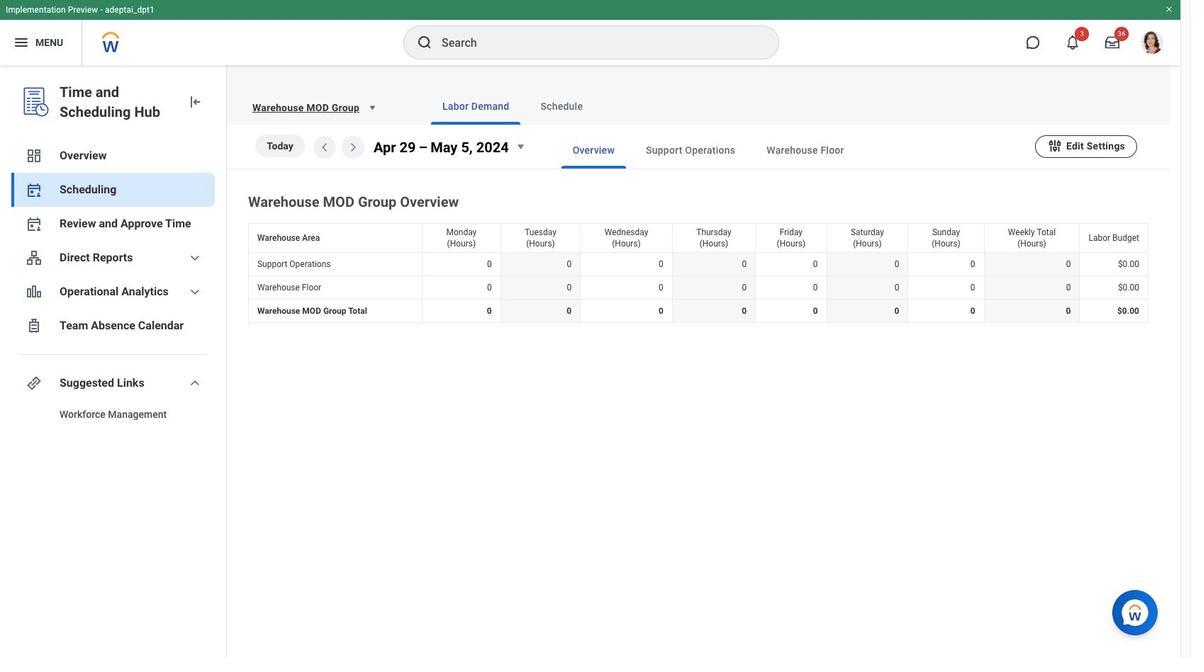 Task type: vqa. For each thing, say whether or not it's contained in the screenshot.
the bottom 12/05/2022
no



Task type: describe. For each thing, give the bounding box(es) containing it.
0 vertical spatial caret down small image
[[365, 101, 379, 115]]

justify image
[[13, 34, 30, 51]]

0 vertical spatial tab list
[[403, 88, 1153, 125]]

chart image
[[26, 284, 43, 301]]

inbox large image
[[1105, 35, 1120, 50]]

2 calendar user solid image from the top
[[26, 216, 43, 233]]

navigation pane region
[[0, 65, 227, 659]]

view team image
[[26, 250, 43, 267]]

1 vertical spatial tab list
[[533, 132, 1035, 169]]

configure image
[[1047, 138, 1063, 153]]

Search Workday  search field
[[442, 27, 749, 58]]

chevron down small image for view team image
[[186, 250, 203, 267]]

transformation import image
[[186, 94, 203, 111]]



Task type: locate. For each thing, give the bounding box(es) containing it.
dashboard image
[[26, 147, 43, 164]]

banner
[[0, 0, 1180, 65]]

task timeoff image
[[26, 318, 43, 335]]

1 chevron down small image from the top
[[186, 250, 203, 267]]

chevron down small image
[[186, 284, 203, 301]]

profile logan mcneil image
[[1141, 31, 1163, 57]]

chevron right small image
[[345, 139, 362, 156]]

caret down small image
[[365, 101, 379, 115], [512, 138, 529, 155]]

calendar user solid image up view team image
[[26, 216, 43, 233]]

1 horizontal spatial caret down small image
[[512, 138, 529, 155]]

1 calendar user solid image from the top
[[26, 182, 43, 199]]

chevron left small image
[[316, 139, 333, 156]]

time and scheduling hub element
[[60, 82, 175, 122]]

0 horizontal spatial caret down small image
[[365, 101, 379, 115]]

0 vertical spatial chevron down small image
[[186, 250, 203, 267]]

link image
[[26, 375, 43, 392]]

2 chevron down small image from the top
[[186, 375, 203, 392]]

1 vertical spatial caret down small image
[[512, 138, 529, 155]]

calendar user solid image down dashboard 'image'
[[26, 182, 43, 199]]

chevron down small image
[[186, 250, 203, 267], [186, 375, 203, 392]]

calendar user solid image
[[26, 182, 43, 199], [26, 216, 43, 233]]

tab list
[[403, 88, 1153, 125], [533, 132, 1035, 169]]

search image
[[416, 34, 433, 51]]

close environment banner image
[[1165, 5, 1173, 13]]

1 vertical spatial calendar user solid image
[[26, 216, 43, 233]]

1 vertical spatial chevron down small image
[[186, 375, 203, 392]]

0 vertical spatial calendar user solid image
[[26, 182, 43, 199]]

chevron down small image for link icon
[[186, 375, 203, 392]]

tab panel
[[227, 125, 1170, 326]]

notifications large image
[[1066, 35, 1080, 50]]



